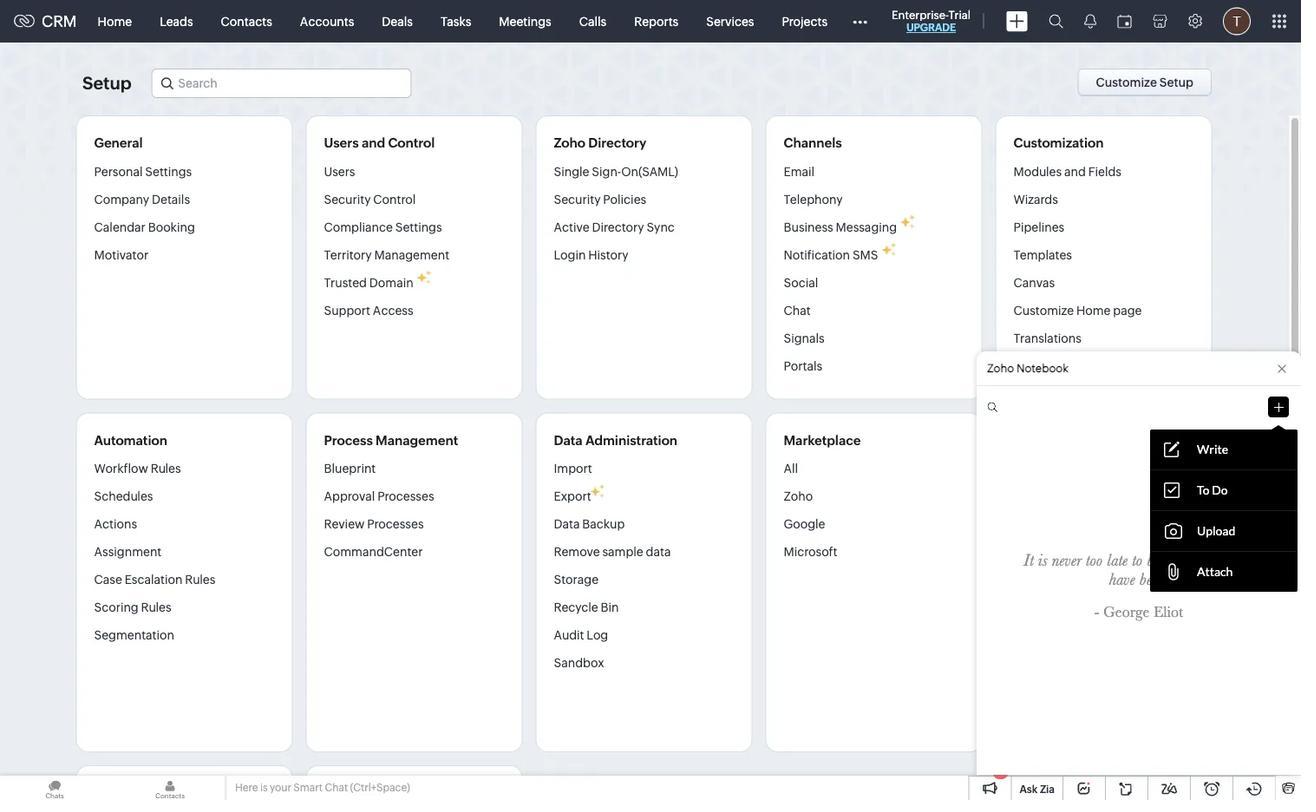 Task type: locate. For each thing, give the bounding box(es) containing it.
1 horizontal spatial security
[[554, 192, 601, 206]]

home
[[98, 14, 132, 28], [1077, 303, 1111, 317]]

upgrade
[[907, 22, 957, 33]]

login history
[[554, 248, 629, 262]]

1 vertical spatial data
[[554, 517, 580, 531]]

data for data administration
[[554, 433, 583, 448]]

directory up single sign-on(saml)
[[589, 135, 647, 151]]

management up approval processes link on the left bottom
[[376, 433, 458, 448]]

calendar image
[[1118, 14, 1133, 28]]

security up active
[[554, 192, 601, 206]]

0 horizontal spatial zoho
[[554, 135, 586, 151]]

0 vertical spatial users
[[324, 135, 359, 151]]

0 horizontal spatial setup
[[82, 73, 132, 93]]

blueprint link
[[324, 461, 376, 483]]

zoho down all link
[[784, 490, 813, 503]]

case escalation rules link
[[94, 566, 216, 594]]

2 security from the left
[[554, 192, 601, 206]]

territory management
[[324, 248, 450, 262]]

customize up translations link
[[1014, 303, 1075, 317]]

and left fields
[[1065, 164, 1087, 178]]

settings up details
[[145, 164, 192, 178]]

and up security control 'link'
[[362, 135, 386, 151]]

0 vertical spatial chat
[[784, 303, 811, 317]]

1 vertical spatial directory
[[592, 220, 645, 234]]

0 vertical spatial home
[[98, 14, 132, 28]]

1 vertical spatial and
[[1065, 164, 1087, 178]]

0 vertical spatial data
[[554, 433, 583, 448]]

0 horizontal spatial customize
[[1014, 303, 1075, 317]]

personal settings link
[[94, 164, 192, 185]]

1 users from the top
[[324, 135, 359, 151]]

0 vertical spatial control
[[388, 135, 435, 151]]

trusted domain
[[324, 276, 414, 289]]

management up domain
[[375, 248, 450, 262]]

log
[[587, 628, 609, 642]]

and
[[362, 135, 386, 151], [1065, 164, 1087, 178]]

schedules link
[[94, 483, 153, 510]]

0 vertical spatial directory
[[589, 135, 647, 151]]

2 users from the top
[[324, 164, 355, 178]]

data down the export link
[[554, 517, 580, 531]]

company
[[94, 192, 149, 206]]

rules inside 'link'
[[151, 462, 181, 476]]

zoho link
[[784, 483, 813, 510]]

settings
[[145, 164, 192, 178], [396, 220, 442, 234]]

marketplace
[[784, 433, 861, 448]]

0 horizontal spatial security
[[324, 192, 371, 206]]

processes down approval processes at bottom left
[[367, 517, 424, 531]]

2 horizontal spatial zoho
[[988, 362, 1015, 375]]

zoho up the 'single'
[[554, 135, 586, 151]]

login
[[554, 248, 586, 262]]

functions link
[[1014, 538, 1070, 566]]

translations link
[[1014, 324, 1082, 352]]

assignment link
[[94, 538, 162, 566]]

contacts link
[[207, 0, 286, 42]]

users
[[324, 135, 359, 151], [324, 164, 355, 178]]

home link
[[84, 0, 146, 42]]

1 vertical spatial processes
[[367, 517, 424, 531]]

zoho left the notebook
[[988, 362, 1015, 375]]

0 vertical spatial zoho
[[554, 135, 586, 151]]

security
[[324, 192, 371, 206], [554, 192, 601, 206]]

zia
[[1041, 783, 1055, 795]]

rules down case escalation rules
[[141, 601, 172, 615]]

signals
[[784, 331, 825, 345]]

chat
[[784, 303, 811, 317], [325, 782, 348, 794]]

1 horizontal spatial and
[[1065, 164, 1087, 178]]

0 vertical spatial processes
[[378, 490, 434, 503]]

chat down social link
[[784, 303, 811, 317]]

chat right smart
[[325, 782, 348, 794]]

customize for customize home page
[[1014, 303, 1075, 317]]

remove sample data link
[[554, 538, 671, 566]]

meetings
[[499, 14, 552, 28]]

tasks
[[441, 14, 472, 28]]

1 vertical spatial zoho
[[988, 362, 1015, 375]]

directory down policies
[[592, 220, 645, 234]]

scoring
[[94, 601, 139, 615]]

1 horizontal spatial home
[[1077, 303, 1111, 317]]

google
[[784, 517, 826, 531]]

1 security from the left
[[324, 192, 371, 206]]

settings up territory management
[[396, 220, 442, 234]]

1 horizontal spatial chat
[[784, 303, 811, 317]]

2 data from the top
[[554, 517, 580, 531]]

telephony
[[784, 192, 843, 206]]

deals
[[382, 14, 413, 28]]

0 horizontal spatial chat
[[325, 782, 348, 794]]

notification
[[784, 248, 851, 262]]

1 vertical spatial users
[[324, 164, 355, 178]]

calendar booking link
[[94, 213, 195, 241]]

microsoft link
[[784, 538, 838, 566]]

process
[[324, 433, 373, 448]]

0 vertical spatial settings
[[145, 164, 192, 178]]

translations
[[1014, 331, 1082, 345]]

customize inside button
[[1097, 76, 1158, 89]]

business messaging
[[784, 220, 898, 234]]

portals
[[784, 359, 823, 373]]

single
[[554, 164, 590, 178]]

0 vertical spatial rules
[[151, 462, 181, 476]]

users up security control 'link'
[[324, 164, 355, 178]]

audit
[[554, 628, 585, 642]]

enterprise-trial upgrade
[[892, 8, 971, 33]]

0 vertical spatial and
[[362, 135, 386, 151]]

security inside 'link'
[[324, 192, 371, 206]]

data backup link
[[554, 510, 625, 538]]

profile element
[[1213, 0, 1262, 42]]

data backup
[[554, 517, 625, 531]]

contacts image
[[115, 776, 225, 800]]

zoho for directory
[[554, 135, 586, 151]]

processes up review processes link
[[378, 490, 434, 503]]

data administration
[[554, 433, 678, 448]]

and inside modules and fields link
[[1065, 164, 1087, 178]]

directory
[[589, 135, 647, 151], [592, 220, 645, 234]]

remove
[[554, 545, 600, 559]]

2 vertical spatial zoho
[[784, 490, 813, 503]]

rules right workflow
[[151, 462, 181, 476]]

1 vertical spatial settings
[[396, 220, 442, 234]]

0 horizontal spatial and
[[362, 135, 386, 151]]

home left page
[[1077, 303, 1111, 317]]

here is your smart chat (ctrl+space)
[[235, 782, 410, 794]]

compliance settings
[[324, 220, 442, 234]]

0 horizontal spatial settings
[[145, 164, 192, 178]]

1 data from the top
[[554, 433, 583, 448]]

review
[[324, 517, 365, 531]]

0 horizontal spatial home
[[98, 14, 132, 28]]

security policies
[[554, 192, 647, 206]]

pipelines
[[1014, 220, 1065, 234]]

0 vertical spatial management
[[375, 248, 450, 262]]

approval processes
[[324, 490, 434, 503]]

processes for approval processes
[[378, 490, 434, 503]]

users up users link
[[324, 135, 359, 151]]

zoho directory
[[554, 135, 647, 151]]

workflow rules link
[[94, 461, 181, 483]]

1 horizontal spatial customize
[[1097, 76, 1158, 89]]

1 vertical spatial rules
[[185, 573, 216, 587]]

2 vertical spatial rules
[[141, 601, 172, 615]]

territory
[[324, 248, 372, 262]]

email
[[784, 164, 815, 178]]

rules for workflow rules
[[151, 462, 181, 476]]

0 vertical spatial customize
[[1097, 76, 1158, 89]]

general
[[94, 135, 143, 151]]

1 horizontal spatial setup
[[1160, 76, 1194, 89]]

trusted
[[324, 276, 367, 289]]

wizards link
[[1014, 185, 1059, 213]]

trial
[[949, 8, 971, 21]]

administration
[[586, 433, 678, 448]]

1 vertical spatial management
[[376, 433, 458, 448]]

customize setup
[[1097, 76, 1194, 89]]

settings for personal settings
[[145, 164, 192, 178]]

canvas link
[[1014, 269, 1056, 296]]

page
[[1114, 303, 1143, 317]]

None field
[[151, 69, 412, 98]]

services
[[707, 14, 755, 28]]

personal settings
[[94, 164, 192, 178]]

zoho for notebook
[[988, 362, 1015, 375]]

control up security control
[[388, 135, 435, 151]]

calendar booking
[[94, 220, 195, 234]]

data inside "link"
[[554, 517, 580, 531]]

customize setup button
[[1078, 69, 1213, 96]]

data up import
[[554, 433, 583, 448]]

storage
[[554, 573, 599, 587]]

1 horizontal spatial settings
[[396, 220, 442, 234]]

and for modules
[[1065, 164, 1087, 178]]

data
[[646, 545, 671, 559]]

commandcenter
[[324, 545, 423, 559]]

control up compliance settings
[[373, 192, 416, 206]]

1 vertical spatial control
[[373, 192, 416, 206]]

rules
[[151, 462, 181, 476], [185, 573, 216, 587], [141, 601, 172, 615]]

management
[[375, 248, 450, 262], [376, 433, 458, 448]]

customize down calendar icon
[[1097, 76, 1158, 89]]

is
[[260, 782, 268, 794]]

data for data backup
[[554, 517, 580, 531]]

rules right escalation
[[185, 573, 216, 587]]

1 horizontal spatial zoho
[[784, 490, 813, 503]]

1 vertical spatial home
[[1077, 303, 1111, 317]]

create menu image
[[1007, 11, 1029, 32]]

home right crm
[[98, 14, 132, 28]]

security down users link
[[324, 192, 371, 206]]

case escalation rules
[[94, 573, 216, 587]]

1 vertical spatial customize
[[1014, 303, 1075, 317]]

home inside customize home page link
[[1077, 303, 1111, 317]]



Task type: describe. For each thing, give the bounding box(es) containing it.
import link
[[554, 461, 593, 483]]

Other Modules field
[[842, 7, 879, 35]]

active
[[554, 220, 590, 234]]

control inside 'link'
[[373, 192, 416, 206]]

wizards
[[1014, 192, 1059, 206]]

compliance
[[324, 220, 393, 234]]

ask
[[1020, 783, 1038, 795]]

sandbox link
[[554, 649, 605, 677]]

management for territory management
[[375, 248, 450, 262]]

settings for compliance settings
[[396, 220, 442, 234]]

crm link
[[14, 12, 77, 30]]

audit log
[[554, 628, 609, 642]]

signals element
[[1075, 0, 1108, 43]]

templates
[[1014, 248, 1073, 262]]

customize home page
[[1014, 303, 1143, 317]]

google link
[[784, 510, 826, 538]]

export link
[[554, 483, 592, 510]]

all link
[[784, 461, 799, 483]]

your
[[270, 782, 292, 794]]

modules and fields link
[[1014, 164, 1122, 185]]

security control link
[[324, 185, 416, 213]]

booking
[[148, 220, 195, 234]]

security control
[[324, 192, 416, 206]]

process management
[[324, 433, 458, 448]]

remove sample data
[[554, 545, 671, 559]]

escalation
[[125, 573, 183, 587]]

calls
[[580, 14, 607, 28]]

chat link
[[784, 296, 811, 324]]

workflow
[[94, 462, 148, 476]]

projects link
[[769, 0, 842, 42]]

all
[[784, 462, 799, 476]]

processes for review processes
[[367, 517, 424, 531]]

review processes
[[324, 517, 424, 531]]

sign-
[[592, 164, 622, 178]]

search element
[[1039, 0, 1075, 43]]

modules and fields
[[1014, 164, 1122, 178]]

company details link
[[94, 185, 190, 213]]

(ctrl+space)
[[350, 782, 410, 794]]

chats image
[[0, 776, 109, 800]]

customization
[[1014, 135, 1104, 151]]

signals image
[[1085, 14, 1097, 29]]

leads
[[160, 14, 193, 28]]

territory management link
[[324, 241, 450, 269]]

directory for active
[[592, 220, 645, 234]]

bin
[[601, 601, 619, 615]]

users link
[[324, 164, 355, 185]]

schedules
[[94, 490, 153, 503]]

setup inside button
[[1160, 76, 1194, 89]]

1 vertical spatial chat
[[325, 782, 348, 794]]

notebook
[[1017, 362, 1069, 375]]

users and control
[[324, 135, 435, 151]]

Search text field
[[152, 69, 411, 97]]

users for users and control
[[324, 135, 359, 151]]

export
[[554, 490, 592, 503]]

ask zia
[[1020, 783, 1055, 795]]

assignment
[[94, 545, 162, 559]]

support
[[324, 303, 371, 317]]

security for security control
[[324, 192, 371, 206]]

functions
[[1014, 545, 1070, 559]]

services link
[[693, 0, 769, 42]]

sync
[[647, 220, 675, 234]]

on(saml)
[[622, 164, 679, 178]]

recycle
[[554, 601, 599, 615]]

search image
[[1049, 14, 1064, 29]]

sandbox
[[554, 656, 605, 670]]

here
[[235, 782, 258, 794]]

scoring rules
[[94, 601, 172, 615]]

profile image
[[1224, 7, 1252, 35]]

customize for customize setup
[[1097, 76, 1158, 89]]

and for users
[[362, 135, 386, 151]]

messaging
[[836, 220, 898, 234]]

actions link
[[94, 510, 137, 538]]

rules for scoring rules
[[141, 601, 172, 615]]

access
[[373, 303, 414, 317]]

sample
[[603, 545, 644, 559]]

security for security policies
[[554, 192, 601, 206]]

single sign-on(saml)
[[554, 164, 679, 178]]

users for users
[[324, 164, 355, 178]]

support access
[[324, 303, 414, 317]]

customize home page link
[[1014, 296, 1143, 324]]

personal
[[94, 164, 143, 178]]

trusted domain link
[[324, 269, 414, 296]]

create menu element
[[996, 0, 1039, 42]]

workflow rules
[[94, 462, 181, 476]]

deals link
[[368, 0, 427, 42]]

reports
[[635, 14, 679, 28]]

calls link
[[566, 0, 621, 42]]

portals link
[[784, 352, 823, 380]]

management for process management
[[376, 433, 458, 448]]

home inside home link
[[98, 14, 132, 28]]

directory for zoho
[[589, 135, 647, 151]]

business messaging link
[[784, 213, 898, 241]]

recycle bin
[[554, 601, 619, 615]]

audit log link
[[554, 621, 609, 649]]

sms
[[853, 248, 879, 262]]

reports link
[[621, 0, 693, 42]]

canvas
[[1014, 276, 1056, 289]]

compliance settings link
[[324, 213, 442, 241]]

company details
[[94, 192, 190, 206]]

backup
[[583, 517, 625, 531]]

zoho notebook
[[988, 362, 1069, 375]]

leads link
[[146, 0, 207, 42]]

active directory sync
[[554, 220, 675, 234]]

case
[[94, 573, 122, 587]]



Task type: vqa. For each thing, say whether or not it's contained in the screenshot.
'Home' link
yes



